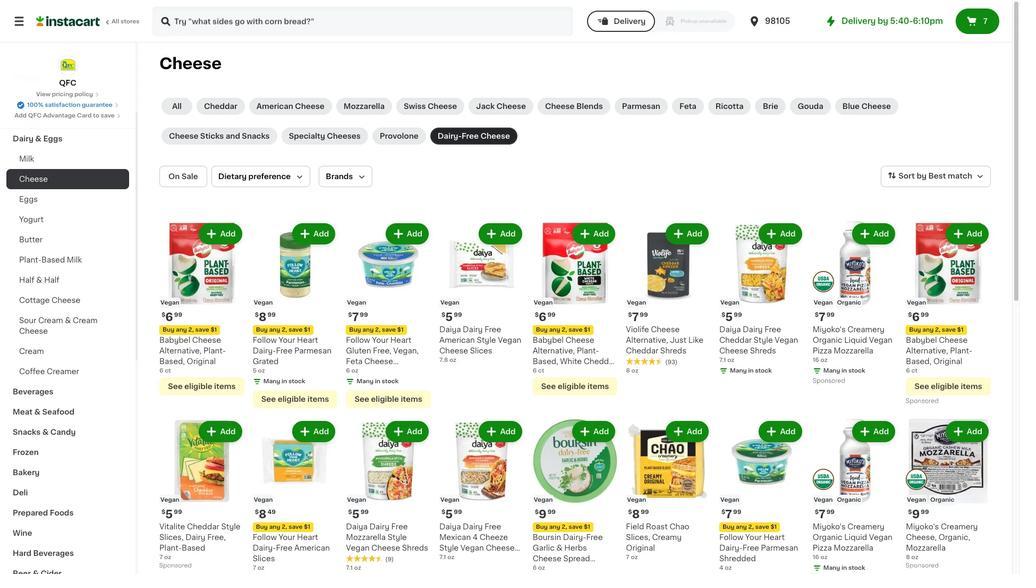 Task type: describe. For each thing, give the bounding box(es) containing it.
pricing
[[52, 91, 73, 97]]

$ 5 99 for daiya dairy free mozzarella style vegan cheese shreds
[[348, 509, 369, 520]]

0 vertical spatial qfc
[[59, 79, 76, 87]]

1 half from the left
[[19, 277, 34, 284]]

all stores
[[112, 19, 140, 24]]

7.1 inside daiya dairy free cheddar style vegan cheese shreds 7.1 oz
[[720, 357, 727, 363]]

oz inside miyoko's creamery cheese, organic, mozzarella 8 oz
[[912, 555, 919, 561]]

prepared foods link
[[6, 503, 129, 523]]

2 babybel cheese alternative, plant- based, original 6 ct from the left
[[907, 336, 973, 374]]

vitalite cheddar style slices, dairy free, plant-based 7 oz
[[160, 523, 241, 561]]

best
[[929, 172, 947, 180]]

2 pizza from the top
[[813, 545, 833, 552]]

prepared
[[13, 509, 48, 517]]

meat & seafood link
[[6, 402, 129, 422]]

heart for follow your heart gluten free, vegan, feta cheese crumbles dairy free cheese
[[391, 336, 412, 344]]

6 oz for 9
[[533, 565, 546, 571]]

american cheese
[[257, 103, 325, 110]]

dairy inside follow your heart gluten free, vegan, feta cheese crumbles dairy free cheese
[[385, 368, 404, 376]]

delivery for delivery
[[614, 18, 646, 25]]

original inside 'field roast chao slices, creamy original 7 oz'
[[627, 545, 656, 552]]

free inside follow your heart gluten free, vegan, feta cheese crumbles dairy free cheese
[[406, 368, 423, 376]]

dairy inside daiya dairy free mexican 4 cheeze style vegan cheese shreds
[[463, 523, 483, 531]]

seafood
[[42, 408, 74, 416]]

violife cheese alternative, just like cheddar shreds
[[627, 326, 704, 355]]

garlic
[[533, 545, 555, 552]]

2 $ 6 99 from the left
[[535, 311, 556, 323]]

dairy- for shredded
[[720, 545, 743, 552]]

1 babybel cheese alternative, plant- based, original 6 ct from the left
[[160, 336, 226, 374]]

cheese inside daiya dairy free cheddar style vegan cheese shreds 7.1 oz
[[720, 347, 749, 354]]

$ 5 99 for daiya dairy free mexican 4 cheeze style vegan cheese shreds
[[442, 509, 462, 520]]

1 vertical spatial 7.1 oz
[[346, 565, 361, 571]]

your for slices
[[279, 534, 295, 542]]

free inside follow your heart dairy-free american slices 7 oz
[[276, 545, 293, 552]]

plant- inside vitalite cheddar style slices, dairy free, plant-based 7 oz
[[160, 545, 182, 552]]

slices inside daiya dairy free american style vegan cheese slices 7.8 oz
[[470, 347, 493, 354]]

4 inside daiya dairy free mexican 4 cheeze style vegan cheese shreds
[[473, 534, 478, 541]]

dairy inside "daiya dairy free mozzarella style vegan cheese shreds"
[[370, 523, 390, 531]]

1 vertical spatial beverages
[[33, 550, 74, 557]]

oz inside follow your heart dairy-free parmesan shredded 4 oz
[[725, 565, 732, 571]]

brands button
[[319, 166, 373, 187]]

8 oz
[[627, 368, 639, 374]]

mozzarella inside "link"
[[344, 103, 385, 110]]

slices, for 8
[[627, 534, 651, 542]]

oz inside daiya dairy free american style vegan cheese slices 7.8 oz
[[450, 357, 457, 363]]

49
[[268, 510, 276, 515]]

provolone link
[[373, 128, 426, 145]]

frozen
[[13, 449, 39, 456]]

lists link
[[6, 30, 129, 51]]

creamer
[[47, 368, 79, 375]]

1 vertical spatial eggs
[[19, 196, 38, 203]]

7 inside follow your heart dairy-free american slices 7 oz
[[253, 565, 256, 571]]

sort by
[[899, 172, 927, 180]]

cheddar inside daiya dairy free cheddar style vegan cheese shreds 7.1 oz
[[720, 336, 752, 344]]

add qfc advantage card to save link
[[14, 112, 121, 120]]

daiya dairy free mozzarella style vegan cheese shreds
[[346, 523, 429, 552]]

cream down cottage cheese link
[[73, 317, 98, 324]]

1 16 from the top
[[813, 357, 820, 363]]

jack
[[477, 103, 495, 110]]

$ 8 99 for field roast chao slices, creamy original
[[629, 509, 650, 520]]

2 miyoko's creamery organic liquid vegan pizza mozzarella 16 oz from the top
[[813, 523, 893, 561]]

hard
[[13, 550, 31, 557]]

cheese inside violife cheese alternative, just like cheddar shreds
[[651, 326, 680, 333]]

$ 9 99 for miyoko's creamery cheese, organic, mozzarella
[[909, 509, 930, 520]]

hard beverages link
[[6, 543, 129, 564]]

daiya dairy free american style vegan cheese slices 7.8 oz
[[440, 326, 522, 363]]

dietary preference button
[[212, 166, 311, 187]]

cheddar inside violife cheese alternative, just like cheddar shreds
[[627, 347, 659, 355]]

dairy-free cheese
[[438, 132, 510, 140]]

7 inside button
[[984, 18, 989, 25]]

5 for daiya dairy free mozzarella style vegan cheese shreds
[[352, 509, 360, 520]]

heart for follow your heart dairy-free parmesan shredded 4 oz
[[764, 534, 785, 541]]

ricotta
[[716, 103, 744, 110]]

0 vertical spatial feta
[[680, 103, 697, 110]]

delivery button
[[588, 11, 656, 32]]

jack cheese
[[477, 103, 526, 110]]

free, inside follow your heart gluten free, vegan, feta cheese crumbles dairy free cheese
[[373, 347, 392, 355]]

1 liquid from the top
[[845, 336, 868, 344]]

style for cheddar
[[754, 336, 774, 344]]

style inside daiya dairy free mexican 4 cheeze style vegan cheese shreds
[[440, 545, 459, 552]]

0 vertical spatial parmesan
[[623, 103, 661, 110]]

foods
[[50, 509, 74, 517]]

brie
[[764, 103, 779, 110]]

3 based, from the left
[[907, 358, 932, 365]]

free inside daiya dairy free mexican 4 cheeze style vegan cheese shreds
[[485, 523, 502, 531]]

sale
[[182, 173, 198, 180]]

cheese inside babybel cheese alternative, plant- based, white cheddar variety
[[566, 336, 595, 344]]

daiya for daiya dairy free mexican 4 cheeze style vegan cheese shreds
[[440, 523, 461, 531]]

$ 9 99 for buy any 2, save $1
[[535, 509, 556, 520]]

& for eggs
[[35, 135, 41, 143]]

alternative
[[533, 566, 573, 573]]

best match
[[929, 172, 973, 180]]

all link
[[162, 98, 192, 115]]

8 left 49
[[259, 509, 267, 520]]

qfc logo image
[[58, 55, 78, 76]]

sponsored badge image for 9
[[907, 563, 939, 569]]

slices, for 5
[[160, 534, 184, 541]]

creamery inside miyoko's creamery cheese, organic, mozzarella 8 oz
[[942, 523, 979, 531]]

delivery for delivery by 5:40-6:10pm
[[842, 17, 877, 25]]

vegan inside "daiya dairy free mozzarella style vegan cheese shreds"
[[346, 545, 370, 552]]

roast
[[647, 523, 668, 531]]

style for mozzarella
[[388, 534, 407, 542]]

Search field
[[153, 7, 573, 35]]

plant-based milk link
[[6, 250, 129, 270]]

$ inside $ 8 49
[[255, 510, 259, 515]]

5 inside "follow your heart dairy-free parmesan grated 5 oz"
[[253, 368, 257, 374]]

dairy inside vitalite cheddar style slices, dairy free, plant-based 7 oz
[[186, 534, 206, 541]]

yogurt link
[[6, 210, 129, 230]]

5 for daiya dairy free american style vegan cheese slices
[[446, 311, 453, 323]]

advantage
[[43, 113, 76, 119]]

miyoko's creamery cheese, organic, mozzarella 8 oz
[[907, 523, 979, 561]]

heart for follow your heart dairy-free american slices 7 oz
[[297, 534, 318, 542]]

shredded
[[720, 555, 757, 563]]

mozzarella inside "daiya dairy free mozzarella style vegan cheese shreds"
[[346, 534, 386, 542]]

recipes
[[13, 74, 44, 82]]

cream link
[[6, 341, 129, 362]]

and
[[226, 132, 240, 140]]

on sale button
[[160, 166, 207, 187]]

0 horizontal spatial 7.1
[[346, 565, 353, 571]]

based, inside babybel cheese alternative, plant- based, white cheddar variety
[[533, 358, 559, 365]]

snacks & candy
[[13, 429, 76, 436]]

deli
[[13, 489, 28, 497]]

cheese sticks and snacks
[[169, 132, 270, 140]]

butter
[[19, 236, 43, 244]]

free inside boursin dairy-free garlic & herbs cheese spread alternative
[[587, 534, 603, 542]]

gluten
[[346, 347, 371, 355]]

daiya for daiya dairy free american style vegan cheese slices 7.8 oz
[[440, 326, 461, 333]]

all for all stores
[[112, 19, 119, 24]]

1 $ 6 99 from the left
[[162, 311, 182, 323]]

provolone
[[380, 132, 419, 140]]

daiya for daiya dairy free cheddar style vegan cheese shreds 7.1 oz
[[720, 326, 742, 333]]

cheese inside daiya dairy free american style vegan cheese slices 7.8 oz
[[440, 347, 469, 354]]

meat & seafood
[[13, 408, 74, 416]]

view
[[36, 91, 51, 97]]

hard beverages
[[13, 550, 74, 557]]

deli link
[[6, 483, 129, 503]]

cheddar inside vitalite cheddar style slices, dairy free, plant-based 7 oz
[[187, 523, 220, 531]]

swiss
[[404, 103, 426, 110]]

gouda
[[798, 103, 824, 110]]

instacart logo image
[[36, 15, 100, 28]]

blends
[[577, 103, 603, 110]]

on
[[169, 173, 180, 180]]

cheese inside "daiya dairy free mozzarella style vegan cheese shreds"
[[372, 545, 401, 552]]

0 vertical spatial based
[[41, 256, 65, 264]]

dietary preference
[[218, 173, 291, 180]]

american inside follow your heart dairy-free american slices 7 oz
[[295, 545, 330, 552]]

free inside daiya dairy free american style vegan cheese slices 7.8 oz
[[485, 326, 502, 333]]

view pricing policy link
[[36, 90, 99, 99]]

blue cheese
[[843, 103, 892, 110]]

$ 5 99 for daiya dairy free american style vegan cheese slices
[[442, 311, 462, 323]]

view pricing policy
[[36, 91, 93, 97]]

match
[[949, 172, 973, 180]]

follow your heart gluten free, vegan, feta cheese crumbles dairy free cheese
[[346, 336, 423, 386]]

sponsored badge image for 5
[[160, 563, 192, 569]]

style inside vitalite cheddar style slices, dairy free, plant-based 7 oz
[[221, 523, 241, 531]]

vegan inside daiya dairy free american style vegan cheese slices 7.8 oz
[[498, 336, 522, 344]]

dietary
[[218, 173, 247, 180]]

1 ct from the left
[[165, 368, 171, 374]]

brie link
[[756, 98, 787, 115]]

stores
[[121, 19, 140, 24]]

100%
[[27, 102, 43, 108]]

frozen link
[[6, 442, 129, 463]]

shreds inside "daiya dairy free mozzarella style vegan cheese shreds"
[[402, 545, 429, 552]]

organic,
[[939, 534, 971, 542]]

7 inside vitalite cheddar style slices, dairy free, plant-based 7 oz
[[160, 555, 163, 561]]

american inside daiya dairy free american style vegan cheese slices 7.8 oz
[[440, 336, 475, 344]]

gouda link
[[791, 98, 832, 115]]

daiya dairy free mexican 4 cheeze style vegan cheese shreds
[[440, 523, 515, 563]]

free inside follow your heart dairy-free parmesan shredded 4 oz
[[743, 545, 760, 552]]

3 $ 6 99 from the left
[[909, 311, 930, 323]]

8 up field
[[633, 509, 640, 520]]

free inside "follow your heart dairy-free parmesan grated 5 oz"
[[276, 347, 293, 355]]

chao
[[670, 523, 690, 531]]

plant- inside babybel cheese alternative, plant- based, white cheddar variety
[[577, 347, 600, 355]]

5 for daiya dairy free mexican 4 cheeze style vegan cheese shreds
[[446, 509, 453, 520]]

free inside "daiya dairy free mozzarella style vegan cheese shreds"
[[392, 523, 408, 531]]

1 vertical spatial milk
[[67, 256, 82, 264]]

based inside vitalite cheddar style slices, dairy free, plant-based 7 oz
[[182, 545, 205, 552]]

by for delivery
[[879, 17, 889, 25]]

2 horizontal spatial original
[[934, 358, 963, 365]]

dairy inside daiya dairy free cheddar style vegan cheese shreds 7.1 oz
[[743, 326, 763, 333]]

7 button
[[957, 9, 1000, 34]]

follow your heart dairy-free parmesan grated 5 oz
[[253, 336, 332, 374]]

oz inside daiya dairy free cheddar style vegan cheese shreds 7.1 oz
[[728, 357, 735, 363]]

cheese blends link
[[538, 98, 611, 115]]

2 ct from the left
[[539, 368, 545, 374]]

spread
[[564, 555, 591, 563]]

your for grated
[[279, 336, 295, 344]]



Task type: locate. For each thing, give the bounding box(es) containing it.
shreds inside daiya dairy free cheddar style vegan cheese shreds 7.1 oz
[[751, 347, 777, 354]]

oz inside "follow your heart dairy-free parmesan grated 5 oz"
[[258, 368, 265, 374]]

delivery by 5:40-6:10pm
[[842, 17, 944, 25]]

1 vertical spatial free,
[[207, 534, 226, 541]]

milk down dairy & eggs
[[19, 155, 34, 163]]

5
[[446, 311, 453, 323], [726, 311, 733, 323], [253, 368, 257, 374], [166, 509, 173, 520], [446, 509, 453, 520], [352, 509, 360, 520]]

6 oz for 7
[[346, 368, 359, 374]]

cheeses
[[327, 132, 361, 140]]

1 babybel from the left
[[160, 336, 191, 344]]

delivery
[[842, 17, 877, 25], [614, 18, 646, 25]]

alternative, inside violife cheese alternative, just like cheddar shreds
[[627, 336, 669, 344]]

half up cottage
[[19, 277, 34, 284]]

snacks up frozen
[[13, 429, 41, 436]]

1 horizontal spatial babybel cheese alternative, plant- based, original 6 ct
[[907, 336, 973, 374]]

2 16 from the top
[[813, 555, 820, 561]]

$ 5 99 up "daiya dairy free mozzarella style vegan cheese shreds"
[[348, 509, 369, 520]]

1 vertical spatial based
[[182, 545, 205, 552]]

& down the produce
[[35, 135, 41, 143]]

0 vertical spatial by
[[879, 17, 889, 25]]

6 oz down gluten on the bottom of the page
[[346, 368, 359, 374]]

4 down shredded
[[720, 565, 724, 571]]

1 horizontal spatial free,
[[373, 347, 392, 355]]

3 babybel from the left
[[907, 336, 938, 344]]

follow inside "follow your heart dairy-free parmesan grated 5 oz"
[[253, 336, 277, 344]]

0 horizontal spatial delivery
[[614, 18, 646, 25]]

6:10pm
[[914, 17, 944, 25]]

100% satisfaction guarantee
[[27, 102, 113, 108]]

1 horizontal spatial by
[[917, 172, 927, 180]]

9 up boursin
[[539, 509, 547, 520]]

5 up mexican
[[446, 509, 453, 520]]

7.1 oz
[[440, 555, 455, 561], [346, 565, 361, 571]]

0 horizontal spatial babybel cheese alternative, plant- based, original 6 ct
[[160, 336, 226, 374]]

ricotta link
[[709, 98, 752, 115]]

daiya dairy free cheddar style vegan cheese shreds 7.1 oz
[[720, 326, 799, 363]]

$ 5 99 up daiya dairy free cheddar style vegan cheese shreds 7.1 oz
[[722, 311, 743, 323]]

milk down butter link
[[67, 256, 82, 264]]

shreds inside violife cheese alternative, just like cheddar shreds
[[661, 347, 687, 355]]

2 horizontal spatial 7.1
[[720, 357, 727, 363]]

babybel inside babybel cheese alternative, plant- based, white cheddar variety
[[533, 336, 564, 344]]

& inside boursin dairy-free garlic & herbs cheese spread alternative
[[557, 545, 563, 552]]

vegan inside daiya dairy free cheddar style vegan cheese shreds 7.1 oz
[[775, 336, 799, 344]]

2 horizontal spatial american
[[440, 336, 475, 344]]

dairy inside daiya dairy free american style vegan cheese slices 7.8 oz
[[463, 326, 483, 333]]

feta inside follow your heart gluten free, vegan, feta cheese crumbles dairy free cheese
[[346, 358, 363, 365]]

0 vertical spatial slices
[[470, 347, 493, 354]]

0 vertical spatial eggs
[[43, 135, 62, 143]]

0 horizontal spatial $ 9 99
[[535, 509, 556, 520]]

shreds
[[751, 347, 777, 354], [661, 347, 687, 355], [402, 545, 429, 552], [440, 555, 466, 563]]

1 $ 9 99 from the left
[[535, 509, 556, 520]]

8 down cheese,
[[907, 555, 911, 561]]

cheddar link
[[197, 98, 245, 115]]

1 horizontal spatial $ 6 99
[[535, 311, 556, 323]]

cream down cottage cheese
[[38, 317, 63, 324]]

0 horizontal spatial qfc
[[28, 113, 42, 119]]

slices, inside 'field roast chao slices, creamy original 7 oz'
[[627, 534, 651, 542]]

0 horizontal spatial based
[[41, 256, 65, 264]]

slices
[[470, 347, 493, 354], [253, 555, 275, 563]]

creamy
[[653, 534, 682, 542]]

& up cottage
[[36, 277, 42, 284]]

(93)
[[666, 359, 678, 365]]

specialty
[[289, 132, 325, 140]]

shreds inside daiya dairy free mexican 4 cheeze style vegan cheese shreds
[[440, 555, 466, 563]]

dairy- down the swiss cheese
[[438, 132, 462, 140]]

1 horizontal spatial slices
[[470, 347, 493, 354]]

boursin dairy-free garlic & herbs cheese spread alternative
[[533, 534, 603, 573]]

recipes link
[[6, 68, 129, 88]]

heart for follow your heart dairy-free parmesan grated 5 oz
[[297, 336, 318, 344]]

0 horizontal spatial milk
[[19, 155, 34, 163]]

7
[[984, 18, 989, 25], [352, 311, 359, 323], [633, 311, 639, 323], [819, 311, 826, 323], [726, 509, 733, 520], [819, 509, 826, 520], [160, 555, 163, 561], [627, 555, 630, 561], [253, 565, 256, 571]]

(9)
[[386, 557, 394, 563]]

0 horizontal spatial by
[[879, 17, 889, 25]]

candy
[[50, 429, 76, 436]]

heart inside "follow your heart dairy-free parmesan grated 5 oz"
[[297, 336, 318, 344]]

Best match Sort by field
[[882, 166, 992, 187]]

slices inside follow your heart dairy-free american slices 7 oz
[[253, 555, 275, 563]]

8 up grated
[[259, 311, 267, 323]]

1 horizontal spatial original
[[627, 545, 656, 552]]

free inside daiya dairy free cheddar style vegan cheese shreds 7.1 oz
[[765, 326, 782, 333]]

1 miyoko's creamery organic liquid vegan pizza mozzarella 16 oz from the top
[[813, 326, 893, 363]]

1 pizza from the top
[[813, 347, 833, 355]]

0 horizontal spatial 4
[[473, 534, 478, 541]]

feta left ricotta link
[[680, 103, 697, 110]]

your inside "follow your heart dairy-free parmesan grated 5 oz"
[[279, 336, 295, 344]]

to
[[93, 113, 99, 119]]

2 horizontal spatial babybel
[[907, 336, 938, 344]]

8 inside miyoko's creamery cheese, organic, mozzarella 8 oz
[[907, 555, 911, 561]]

7.1 right (93)
[[720, 357, 727, 363]]

follow for follow your heart dairy-free parmesan shredded 4 oz
[[720, 534, 744, 541]]

2 vertical spatial parmesan
[[762, 545, 799, 552]]

cheddar inside babybel cheese alternative, plant- based, white cheddar variety
[[584, 358, 617, 365]]

sponsored badge image for 7
[[813, 378, 846, 384]]

0 horizontal spatial slices
[[253, 555, 275, 563]]

0 vertical spatial free,
[[373, 347, 392, 355]]

cheddar right like at the bottom
[[720, 336, 752, 344]]

0 horizontal spatial babybel
[[160, 336, 191, 344]]

dairy- inside boursin dairy-free garlic & herbs cheese spread alternative
[[563, 534, 587, 542]]

add qfc advantage card to save
[[14, 113, 115, 119]]

follow inside follow your heart dairy-free american slices 7 oz
[[253, 534, 277, 542]]

dairy & eggs link
[[6, 129, 129, 149]]

oz
[[450, 357, 457, 363], [728, 357, 735, 363], [821, 357, 828, 363], [258, 368, 265, 374], [352, 368, 359, 374], [632, 368, 639, 374], [164, 555, 171, 561], [448, 555, 455, 561], [631, 555, 638, 561], [821, 555, 828, 561], [912, 555, 919, 561], [725, 565, 732, 571], [258, 565, 265, 571], [354, 565, 361, 571], [539, 565, 546, 571]]

slices, inside vitalite cheddar style slices, dairy free, plant-based 7 oz
[[160, 534, 184, 541]]

oz inside follow your heart dairy-free american slices 7 oz
[[258, 565, 265, 571]]

1 horizontal spatial eggs
[[43, 135, 62, 143]]

1 vertical spatial snacks
[[13, 429, 41, 436]]

1 horizontal spatial delivery
[[842, 17, 877, 25]]

miyoko's creamery organic liquid vegan pizza mozzarella 16 oz
[[813, 326, 893, 363], [813, 523, 893, 561]]

by for sort
[[917, 172, 927, 180]]

1 horizontal spatial 9
[[913, 509, 921, 520]]

american cheese link
[[249, 98, 332, 115]]

cheese inside daiya dairy free mexican 4 cheeze style vegan cheese shreds
[[486, 545, 515, 552]]

8 down violife
[[627, 368, 631, 374]]

2 slices, from the left
[[627, 534, 651, 542]]

$ 7 99
[[348, 311, 368, 323], [629, 311, 649, 323], [816, 311, 835, 323], [722, 509, 742, 520], [816, 509, 835, 520]]

2 based, from the left
[[533, 358, 559, 365]]

& left candy
[[42, 429, 49, 436]]

0 vertical spatial $ 8 99
[[255, 311, 276, 323]]

1 vertical spatial 7.1
[[440, 555, 446, 561]]

7.1 down mexican
[[440, 555, 446, 561]]

daiya inside daiya dairy free american style vegan cheese slices 7.8 oz
[[440, 326, 461, 333]]

your for feta
[[372, 336, 389, 344]]

1 vertical spatial slices
[[253, 555, 275, 563]]

qfc down the 100%
[[28, 113, 42, 119]]

7.1 down "daiya dairy free mozzarella style vegan cheese shreds"
[[346, 565, 353, 571]]

& down cottage cheese link
[[65, 317, 71, 324]]

by inside best match sort by field
[[917, 172, 927, 180]]

dairy- inside follow your heart dairy-free american slices 7 oz
[[253, 545, 276, 552]]

7.1 oz down mexican
[[440, 555, 455, 561]]

dairy-
[[438, 132, 462, 140], [253, 347, 276, 355], [563, 534, 587, 542], [720, 545, 743, 552], [253, 545, 276, 552]]

1 vertical spatial 16
[[813, 555, 820, 561]]

american inside the american cheese link
[[257, 103, 293, 110]]

5 for vitalite cheddar style slices, dairy free, plant-based
[[166, 509, 173, 520]]

cheddar up cheese sticks and snacks link
[[204, 103, 238, 110]]

0 horizontal spatial all
[[112, 19, 119, 24]]

2 9 from the left
[[913, 509, 921, 520]]

follow for follow your heart gluten free, vegan, feta cheese crumbles dairy free cheese
[[346, 336, 370, 344]]

slices, down vitalite
[[160, 534, 184, 541]]

sponsored badge image
[[813, 378, 846, 384], [907, 398, 939, 404], [160, 563, 192, 569], [907, 563, 939, 569]]

dairy- for slices
[[253, 545, 276, 552]]

9 for buy any 2, save $1
[[539, 509, 547, 520]]

3 ct from the left
[[912, 368, 918, 374]]

$ 5 99 up daiya dairy free american style vegan cheese slices 7.8 oz at the bottom of the page
[[442, 311, 462, 323]]

follow for follow your heart dairy-free parmesan grated 5 oz
[[253, 336, 277, 344]]

1 9 from the left
[[539, 509, 547, 520]]

by inside delivery by 5:40-6:10pm link
[[879, 17, 889, 25]]

vegan,
[[394, 347, 419, 355]]

0 horizontal spatial slices,
[[160, 534, 184, 541]]

on sale
[[169, 173, 198, 180]]

plant-based milk
[[19, 256, 82, 264]]

follow up shredded
[[720, 534, 744, 541]]

1 horizontal spatial milk
[[67, 256, 82, 264]]

half down plant-based milk
[[44, 277, 59, 284]]

sour cream & cream cheese link
[[6, 311, 129, 341]]

0 horizontal spatial half
[[19, 277, 34, 284]]

follow
[[253, 336, 277, 344], [346, 336, 370, 344], [720, 534, 744, 541], [253, 534, 277, 542]]

style for american
[[477, 336, 496, 344]]

& right the garlic
[[557, 545, 563, 552]]

all for all
[[172, 103, 182, 110]]

mexican
[[440, 534, 471, 541]]

eggs up the yogurt
[[19, 196, 38, 203]]

0 vertical spatial 16
[[813, 357, 820, 363]]

service type group
[[588, 11, 736, 32]]

0 horizontal spatial $ 6 99
[[162, 311, 182, 323]]

1 horizontal spatial half
[[44, 277, 59, 284]]

0 vertical spatial snacks
[[242, 132, 270, 140]]

cheddar down violife
[[627, 347, 659, 355]]

oz inside 'field roast chao slices, creamy original 7 oz'
[[631, 555, 638, 561]]

see eligible items button
[[160, 377, 244, 395], [533, 377, 618, 395], [907, 377, 992, 395], [253, 390, 338, 408], [346, 390, 431, 408]]

1 vertical spatial $ 8 99
[[629, 509, 650, 520]]

half & half
[[19, 277, 59, 284]]

snacks
[[242, 132, 270, 140], [13, 429, 41, 436]]

oz inside vitalite cheddar style slices, dairy free, plant-based 7 oz
[[164, 555, 171, 561]]

$ 8 99 for buy any 2, save $1
[[255, 311, 276, 323]]

1 vertical spatial liquid
[[845, 534, 868, 542]]

1 vertical spatial american
[[440, 336, 475, 344]]

product group
[[160, 221, 244, 395], [253, 221, 338, 408], [346, 221, 431, 408], [440, 221, 525, 365], [533, 221, 618, 395], [627, 221, 711, 375], [720, 221, 805, 377], [813, 221, 898, 387], [907, 221, 992, 407], [160, 419, 244, 572], [253, 419, 338, 574], [346, 419, 431, 574], [440, 419, 525, 563], [533, 419, 618, 574], [627, 419, 711, 562], [720, 419, 805, 574], [813, 419, 898, 574], [907, 419, 992, 572]]

16
[[813, 357, 820, 363], [813, 555, 820, 561]]

1 vertical spatial all
[[172, 103, 182, 110]]

original
[[187, 358, 216, 365], [934, 358, 963, 365], [627, 545, 656, 552]]

$ 8 49
[[255, 509, 276, 520]]

1 horizontal spatial all
[[172, 103, 182, 110]]

$ 8 99
[[255, 311, 276, 323], [629, 509, 650, 520]]

heart inside follow your heart dairy-free american slices 7 oz
[[297, 534, 318, 542]]

None search field
[[152, 6, 574, 36]]

wine link
[[6, 523, 129, 543]]

beverages down the wine 'link'
[[33, 550, 74, 557]]

heart inside follow your heart dairy-free parmesan shredded 4 oz
[[764, 534, 785, 541]]

save
[[101, 113, 115, 119], [195, 327, 209, 333], [289, 327, 303, 333], [382, 327, 396, 333], [569, 327, 583, 333], [943, 327, 957, 333], [756, 524, 770, 530], [289, 524, 303, 530], [569, 524, 583, 530]]

your inside follow your heart dairy-free american slices 7 oz
[[279, 534, 295, 542]]

dairy- inside follow your heart dairy-free parmesan shredded 4 oz
[[720, 545, 743, 552]]

0 vertical spatial 7.1 oz
[[440, 555, 455, 561]]

daiya inside "daiya dairy free mozzarella style vegan cheese shreds"
[[346, 523, 368, 531]]

thanksgiving
[[13, 95, 64, 102]]

5 up vitalite
[[166, 509, 173, 520]]

vegan organic
[[814, 300, 862, 306], [814, 497, 862, 503], [908, 497, 955, 503]]

0 horizontal spatial eggs
[[19, 196, 38, 203]]

1 based, from the left
[[160, 358, 185, 365]]

$ 5 99 for vitalite cheddar style slices, dairy free, plant-based
[[162, 509, 182, 520]]

0 horizontal spatial snacks
[[13, 429, 41, 436]]

1 horizontal spatial 7.1 oz
[[440, 555, 455, 561]]

parmesan for grated
[[295, 347, 332, 355]]

1 vertical spatial qfc
[[28, 113, 42, 119]]

$ 5 99 for daiya dairy free cheddar style vegan cheese shreds
[[722, 311, 743, 323]]

0 horizontal spatial american
[[257, 103, 293, 110]]

slices, down field
[[627, 534, 651, 542]]

snacks & candy link
[[6, 422, 129, 442]]

dairy- for grated
[[253, 347, 276, 355]]

all stores link
[[36, 6, 140, 36]]

$ 8 99 up grated
[[255, 311, 276, 323]]

1 vertical spatial by
[[917, 172, 927, 180]]

7.8
[[440, 357, 448, 363]]

$ 8 99 up field
[[629, 509, 650, 520]]

2 horizontal spatial based,
[[907, 358, 932, 365]]

1 horizontal spatial american
[[295, 545, 330, 552]]

babybel
[[160, 336, 191, 344], [533, 336, 564, 344], [907, 336, 938, 344]]

follow inside follow your heart dairy-free parmesan shredded 4 oz
[[720, 534, 744, 541]]

parmesan inside "follow your heart dairy-free parmesan grated 5 oz"
[[295, 347, 332, 355]]

1 horizontal spatial 7.1
[[440, 555, 446, 561]]

by right sort
[[917, 172, 927, 180]]

feta down gluten on the bottom of the page
[[346, 358, 363, 365]]

prepared foods
[[13, 509, 74, 517]]

1 horizontal spatial ct
[[539, 368, 545, 374]]

1 horizontal spatial 4
[[720, 565, 724, 571]]

eggs down advantage
[[43, 135, 62, 143]]

cream up coffee
[[19, 348, 44, 355]]

5 up daiya dairy free cheddar style vegan cheese shreds 7.1 oz
[[726, 311, 733, 323]]

0 vertical spatial miyoko's creamery organic liquid vegan pizza mozzarella 16 oz
[[813, 326, 893, 363]]

$ 9 99 up boursin
[[535, 509, 556, 520]]

$ 5 99 up vitalite
[[162, 509, 182, 520]]

1 horizontal spatial parmesan
[[623, 103, 661, 110]]

1 vertical spatial parmesan
[[295, 347, 332, 355]]

dairy- down $ 8 49
[[253, 545, 276, 552]]

9 for miyoko's creamery cheese, organic, mozzarella
[[913, 509, 921, 520]]

follow up gluten on the bottom of the page
[[346, 336, 370, 344]]

5 for daiya dairy free cheddar style vegan cheese shreds
[[726, 311, 733, 323]]

your inside follow your heart gluten free, vegan, feta cheese crumbles dairy free cheese
[[372, 336, 389, 344]]

buy
[[163, 327, 175, 333], [256, 327, 268, 333], [350, 327, 361, 333], [536, 327, 548, 333], [910, 327, 922, 333], [723, 524, 735, 530], [256, 524, 268, 530], [536, 524, 548, 530]]

2 half from the left
[[44, 277, 59, 284]]

specialty cheeses link
[[282, 128, 368, 145]]

& for half
[[36, 277, 42, 284]]

0 vertical spatial liquid
[[845, 336, 868, 344]]

0 horizontal spatial original
[[187, 358, 216, 365]]

dairy- up grated
[[253, 347, 276, 355]]

wine
[[13, 530, 32, 537]]

1 vertical spatial 4
[[720, 565, 724, 571]]

1 horizontal spatial based,
[[533, 358, 559, 365]]

& for candy
[[42, 429, 49, 436]]

alternative, inside babybel cheese alternative, plant- based, white cheddar variety
[[533, 347, 575, 355]]

5 up "daiya dairy free mozzarella style vegan cheese shreds"
[[352, 509, 360, 520]]

0 horizontal spatial based,
[[160, 358, 185, 365]]

1 slices, from the left
[[160, 534, 184, 541]]

6 oz
[[346, 368, 359, 374], [533, 565, 546, 571]]

$ 9 99 up cheese,
[[909, 509, 930, 520]]

cheddar right vitalite
[[187, 523, 220, 531]]

1 horizontal spatial qfc
[[59, 79, 76, 87]]

violife
[[627, 326, 650, 333]]

all left stores
[[112, 19, 119, 24]]

style inside daiya dairy free cheddar style vegan cheese shreds 7.1 oz
[[754, 336, 774, 344]]

parmesan for shredded
[[762, 545, 799, 552]]

crumbles
[[346, 368, 383, 376]]

1 vertical spatial miyoko's creamery organic liquid vegan pizza mozzarella 16 oz
[[813, 523, 893, 561]]

9 up cheese,
[[913, 509, 921, 520]]

0 vertical spatial all
[[112, 19, 119, 24]]

0 horizontal spatial free,
[[207, 534, 226, 541]]

0 horizontal spatial $ 8 99
[[255, 311, 276, 323]]

0 horizontal spatial parmesan
[[295, 347, 332, 355]]

follow up grated
[[253, 336, 277, 344]]

cheese inside the sour cream & cream cheese
[[19, 328, 48, 335]]

by left 5:40-
[[879, 17, 889, 25]]

2 liquid from the top
[[845, 534, 868, 542]]

0 vertical spatial american
[[257, 103, 293, 110]]

alternative,
[[627, 336, 669, 344], [160, 347, 202, 354], [533, 347, 575, 355], [907, 347, 949, 355]]

preference
[[249, 173, 291, 180]]

coffee
[[19, 368, 45, 375]]

babybel cheese alternative, plant- based, white cheddar variety
[[533, 336, 617, 376]]

2 horizontal spatial ct
[[912, 368, 918, 374]]

0 vertical spatial 6 oz
[[346, 368, 359, 374]]

american
[[257, 103, 293, 110], [440, 336, 475, 344], [295, 545, 330, 552]]

all inside 'link'
[[172, 103, 182, 110]]

& right meat
[[34, 408, 40, 416]]

0 horizontal spatial feta
[[346, 358, 363, 365]]

vegan inside daiya dairy free mexican 4 cheeze style vegan cheese shreds
[[461, 545, 484, 552]]

mozzarella link
[[336, 98, 392, 115]]

1 horizontal spatial snacks
[[242, 132, 270, 140]]

2,
[[189, 327, 194, 333], [282, 327, 287, 333], [375, 327, 381, 333], [562, 327, 568, 333], [936, 327, 941, 333], [749, 524, 754, 530], [282, 524, 287, 530], [562, 524, 568, 530]]

4 inside follow your heart dairy-free parmesan shredded 4 oz
[[720, 565, 724, 571]]

7.1 oz down "daiya dairy free mozzarella style vegan cheese shreds"
[[346, 565, 361, 571]]

feta
[[680, 103, 697, 110], [346, 358, 363, 365]]

0 horizontal spatial ct
[[165, 368, 171, 374]]

4 left the cheeze
[[473, 534, 478, 541]]

miyoko's inside miyoko's creamery cheese, organic, mozzarella 8 oz
[[907, 523, 940, 531]]

your
[[279, 336, 295, 344], [372, 336, 389, 344], [746, 534, 762, 541], [279, 534, 295, 542]]

cheeze
[[480, 534, 508, 541]]

specialty cheeses
[[289, 132, 361, 140]]

sour
[[19, 317, 36, 324]]

liquid
[[845, 336, 868, 344], [845, 534, 868, 542]]

cheddar right white
[[584, 358, 617, 365]]

item badge image
[[813, 271, 835, 293], [813, 469, 835, 490], [907, 469, 928, 490]]

your for shredded
[[746, 534, 762, 541]]

vegan
[[161, 300, 180, 306], [441, 300, 460, 306], [721, 300, 740, 306], [254, 300, 273, 306], [347, 300, 366, 306], [534, 300, 553, 306], [628, 300, 647, 306], [814, 300, 833, 306], [908, 300, 927, 306], [498, 336, 522, 344], [775, 336, 799, 344], [870, 336, 893, 344], [161, 497, 180, 503], [441, 497, 460, 503], [721, 497, 740, 503], [254, 497, 273, 503], [347, 497, 366, 503], [534, 497, 553, 503], [628, 497, 647, 503], [814, 497, 833, 503], [908, 497, 927, 503], [870, 534, 893, 542], [461, 545, 484, 552], [346, 545, 370, 552]]

1 horizontal spatial babybel
[[533, 336, 564, 344]]

sticks
[[200, 132, 224, 140]]

free, inside vitalite cheddar style slices, dairy free, plant-based 7 oz
[[207, 534, 226, 541]]

mozzarella inside miyoko's creamery cheese, organic, mozzarella 8 oz
[[907, 545, 946, 552]]

style inside daiya dairy free american style vegan cheese slices 7.8 oz
[[477, 336, 496, 344]]

cheese blends
[[546, 103, 603, 110]]

5 down grated
[[253, 368, 257, 374]]

based down vitalite
[[182, 545, 205, 552]]

based up 'half & half'
[[41, 256, 65, 264]]

1 horizontal spatial 6 oz
[[533, 565, 546, 571]]

1 vertical spatial 6 oz
[[533, 565, 546, 571]]

all left cheddar link
[[172, 103, 182, 110]]

snacks right the and
[[242, 132, 270, 140]]

2 babybel from the left
[[533, 336, 564, 344]]

dairy-free cheese link
[[431, 128, 518, 145]]

follow inside follow your heart gluten free, vegan, feta cheese crumbles dairy free cheese
[[346, 336, 370, 344]]

milk link
[[6, 149, 129, 169]]

guarantee
[[82, 102, 113, 108]]

7 inside 'field roast chao slices, creamy original 7 oz'
[[627, 555, 630, 561]]

1 horizontal spatial based
[[182, 545, 205, 552]]

6 oz down the garlic
[[533, 565, 546, 571]]

100% satisfaction guarantee button
[[17, 99, 119, 110]]

dairy- up shredded
[[720, 545, 743, 552]]

2 $ 9 99 from the left
[[909, 509, 930, 520]]

0 vertical spatial pizza
[[813, 347, 833, 355]]

follow for follow your heart dairy-free american slices 7 oz
[[253, 534, 277, 542]]

produce link
[[6, 108, 129, 129]]

coffee creamer
[[19, 368, 79, 375]]

miyoko's
[[813, 326, 846, 333], [813, 523, 846, 531], [907, 523, 940, 531]]

& for seafood
[[34, 408, 40, 416]]

1 horizontal spatial feta
[[680, 103, 697, 110]]

daiya inside daiya dairy free mexican 4 cheeze style vegan cheese shreds
[[440, 523, 461, 531]]

qfc up view pricing policy link
[[59, 79, 76, 87]]

1 horizontal spatial $ 8 99
[[629, 509, 650, 520]]

parmesan inside follow your heart dairy-free parmesan shredded 4 oz
[[762, 545, 799, 552]]

dairy- inside "follow your heart dairy-free parmesan grated 5 oz"
[[253, 347, 276, 355]]

0 horizontal spatial 6 oz
[[346, 368, 359, 374]]

heart inside follow your heart gluten free, vegan, feta cheese crumbles dairy free cheese
[[391, 336, 412, 344]]

1 horizontal spatial $ 9 99
[[909, 509, 930, 520]]

dairy- up herbs
[[563, 534, 587, 542]]

$
[[162, 312, 166, 318], [442, 312, 446, 318], [722, 312, 726, 318], [255, 312, 259, 318], [348, 312, 352, 318], [535, 312, 539, 318], [629, 312, 633, 318], [816, 312, 819, 318], [909, 312, 913, 318], [162, 510, 166, 515], [442, 510, 446, 515], [722, 510, 726, 515], [255, 510, 259, 515], [348, 510, 352, 515], [535, 510, 539, 515], [629, 510, 633, 515], [816, 510, 819, 515], [909, 510, 913, 515]]

parmesan
[[623, 103, 661, 110], [295, 347, 332, 355], [762, 545, 799, 552]]

1 vertical spatial pizza
[[813, 545, 833, 552]]

beverages down coffee
[[13, 388, 53, 396]]

0 vertical spatial beverages
[[13, 388, 53, 396]]

daiya for daiya dairy free mozzarella style vegan cheese shreds
[[346, 523, 368, 531]]

boursin
[[533, 534, 562, 542]]

0 vertical spatial 7.1
[[720, 357, 727, 363]]

cheese inside boursin dairy-free garlic & herbs cheese spread alternative
[[533, 555, 562, 563]]

follow down $ 8 49
[[253, 534, 277, 542]]

$ 5 99 up mexican
[[442, 509, 462, 520]]

$ 6 99
[[162, 311, 182, 323], [535, 311, 556, 323], [909, 311, 930, 323]]

0 vertical spatial 4
[[473, 534, 478, 541]]

your inside follow your heart dairy-free parmesan shredded 4 oz
[[746, 534, 762, 541]]

cheese,
[[907, 534, 938, 542]]

& inside the sour cream & cream cheese
[[65, 317, 71, 324]]

5 up daiya dairy free american style vegan cheese slices 7.8 oz at the bottom of the page
[[446, 311, 453, 323]]



Task type: vqa. For each thing, say whether or not it's contained in the screenshot.
rightmost the Soap,
no



